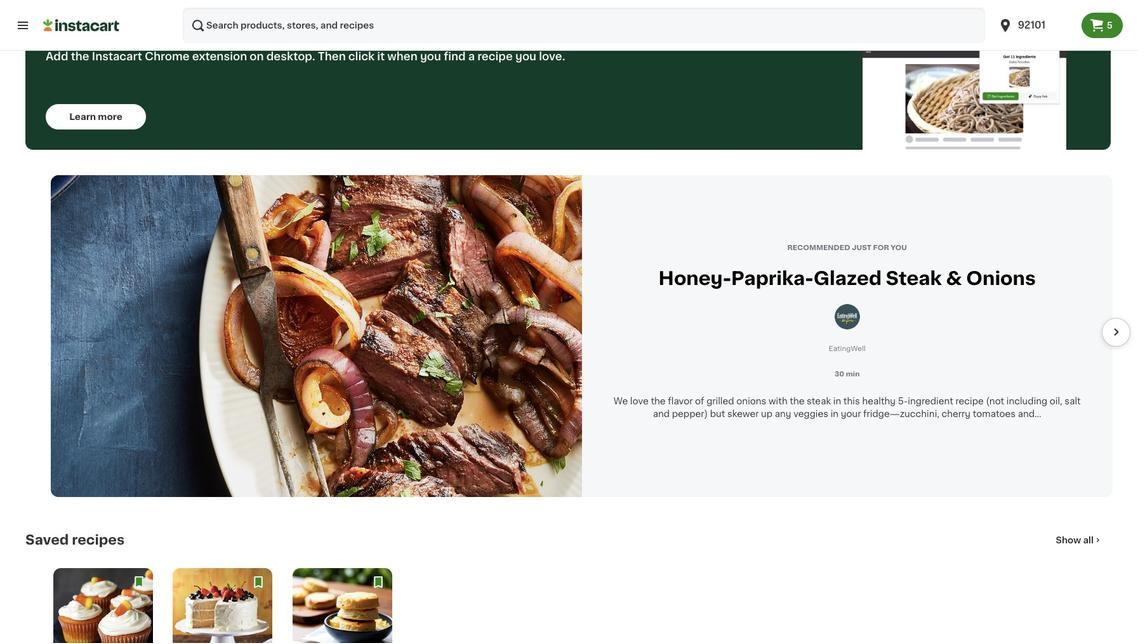 Task type: describe. For each thing, give the bounding box(es) containing it.
honey-
[[659, 269, 732, 288]]

salt
[[1065, 397, 1081, 406]]

your
[[841, 409, 862, 418]]

1 92101 button from the left
[[991, 8, 1082, 43]]

shop
[[46, 25, 96, 43]]

glazed
[[814, 269, 882, 288]]

eatingwell image
[[835, 304, 860, 330]]

ingredients
[[167, 25, 278, 43]]

with
[[769, 397, 788, 406]]

instacart logo image
[[43, 18, 119, 33]]

92101
[[1019, 20, 1046, 30]]

1 vertical spatial in
[[831, 409, 839, 418]]

fridge—zucchini,
[[864, 409, 940, 418]]

recommended
[[788, 245, 851, 252]]

paprika-
[[732, 269, 814, 288]]

of
[[696, 397, 705, 406]]

click
[[349, 51, 375, 62]]

2 horizontal spatial the
[[790, 397, 805, 406]]

5 button
[[1082, 13, 1124, 38]]

then
[[318, 51, 346, 62]]

cherry
[[942, 409, 971, 418]]

this
[[844, 397, 860, 406]]

add
[[46, 51, 68, 62]]

when
[[388, 51, 418, 62]]

extension
[[192, 51, 247, 62]]

5
[[1108, 21, 1113, 30]]

saved
[[25, 533, 69, 547]]

it
[[377, 51, 385, 62]]

0 vertical spatial in
[[834, 397, 842, 406]]

shop recipe ingredients from any site
[[46, 25, 410, 43]]

show all
[[1057, 536, 1094, 545]]

(not
[[987, 397, 1005, 406]]

and...
[[1019, 409, 1042, 418]]

flavor
[[668, 397, 693, 406]]

learn
[[69, 112, 96, 121]]

1 vertical spatial recipe
[[478, 51, 513, 62]]

up
[[762, 409, 773, 418]]

just
[[852, 245, 872, 252]]

eatingwell
[[829, 345, 866, 352]]

for
[[874, 245, 890, 252]]

recipes
[[72, 533, 125, 547]]

1 horizontal spatial the
[[651, 397, 666, 406]]

show all link
[[1057, 534, 1103, 547]]

desktop.
[[267, 51, 315, 62]]

skewer
[[728, 409, 759, 418]]

0 horizontal spatial recipe
[[100, 25, 162, 43]]

2 you from the left
[[516, 51, 537, 62]]

tomatoes
[[973, 409, 1016, 418]]

honey-paprika-glazed steak & onions
[[659, 269, 1036, 288]]

oil,
[[1050, 397, 1063, 406]]

steak
[[886, 269, 942, 288]]

chrome
[[145, 51, 190, 62]]

you
[[891, 245, 908, 252]]

add the instacart chrome extension on desktop. then click it when you find a recipe you love.
[[46, 51, 566, 62]]

ingredient
[[908, 397, 954, 406]]



Task type: locate. For each thing, give the bounding box(es) containing it.
learn more
[[69, 112, 122, 121]]

1 horizontal spatial recipe card group
[[173, 568, 273, 643]]

but
[[710, 409, 726, 418]]

including
[[1007, 397, 1048, 406]]

0 horizontal spatial you
[[420, 51, 441, 62]]

item carousel region
[[25, 175, 1131, 497]]

on
[[250, 51, 264, 62]]

1 horizontal spatial recipe
[[478, 51, 513, 62]]

recipe up instacart
[[100, 25, 162, 43]]

the up and
[[651, 397, 666, 406]]

0 horizontal spatial any
[[333, 25, 369, 43]]

any
[[333, 25, 369, 43], [775, 409, 792, 418]]

veggies
[[794, 409, 829, 418]]

recommended just for you
[[788, 245, 908, 252]]

2 vertical spatial recipe
[[956, 397, 984, 406]]

a
[[469, 51, 475, 62]]

we love the flavor of grilled onions with the steak in this healthy 5-ingredient recipe (not including oil, salt and pepper) but skewer up any veggies in your fridge—zucchini, cherry tomatoes and...
[[614, 397, 1081, 418]]

steak
[[807, 397, 832, 406]]

saved recipes link
[[25, 533, 125, 548]]

1 horizontal spatial any
[[775, 409, 792, 418]]

1 you from the left
[[420, 51, 441, 62]]

2 92101 button from the left
[[998, 8, 1074, 43]]

recipe up cherry
[[956, 397, 984, 406]]

2 horizontal spatial recipe
[[956, 397, 984, 406]]

any down with
[[775, 409, 792, 418]]

you left 'love.'
[[516, 51, 537, 62]]

2 horizontal spatial recipe card group
[[293, 568, 392, 643]]

0 vertical spatial any
[[333, 25, 369, 43]]

0 horizontal spatial recipe card group
[[53, 568, 153, 643]]

you
[[420, 51, 441, 62], [516, 51, 537, 62]]

recipe right a
[[478, 51, 513, 62]]

recipe
[[100, 25, 162, 43], [478, 51, 513, 62], [956, 397, 984, 406]]

recipe card group
[[53, 568, 153, 643], [173, 568, 273, 643], [293, 568, 392, 643]]

92101 button
[[991, 8, 1082, 43], [998, 8, 1074, 43]]

onions
[[737, 397, 767, 406]]

1 vertical spatial any
[[775, 409, 792, 418]]

from
[[282, 25, 329, 43]]

&
[[947, 269, 963, 288]]

in left your
[[831, 409, 839, 418]]

the right add
[[71, 51, 89, 62]]

Search field
[[183, 8, 986, 43]]

onions
[[967, 269, 1036, 288]]

saved recipes
[[25, 533, 125, 547]]

1 recipe card group from the left
[[53, 568, 153, 643]]

30
[[835, 371, 845, 378]]

pepper)
[[672, 409, 708, 418]]

grilled
[[707, 397, 735, 406]]

all
[[1084, 536, 1094, 545]]

0 vertical spatial recipe
[[100, 25, 162, 43]]

the
[[71, 51, 89, 62], [651, 397, 666, 406], [790, 397, 805, 406]]

healthy
[[863, 397, 896, 406]]

None search field
[[183, 8, 986, 43]]

we
[[614, 397, 628, 406]]

3 recipe card group from the left
[[293, 568, 392, 643]]

5-
[[899, 397, 908, 406]]

more
[[98, 112, 122, 121]]

learn more button
[[46, 104, 146, 130]]

love.
[[539, 51, 566, 62]]

extension banner image
[[863, 25, 1067, 150]]

any inside we love the flavor of grilled onions with the steak in this healthy 5-ingredient recipe (not including oil, salt and pepper) but skewer up any veggies in your fridge—zucchini, cherry tomatoes and...
[[775, 409, 792, 418]]

recipe inside we love the flavor of grilled onions with the steak in this healthy 5-ingredient recipe (not including oil, salt and pepper) but skewer up any veggies in your fridge—zucchini, cherry tomatoes and...
[[956, 397, 984, 406]]

show
[[1057, 536, 1082, 545]]

love
[[631, 397, 649, 406]]

instacart
[[92, 51, 142, 62]]

0 horizontal spatial the
[[71, 51, 89, 62]]

30 min
[[835, 371, 860, 378]]

in left the this at the right of the page
[[834, 397, 842, 406]]

the up the veggies
[[790, 397, 805, 406]]

you left find
[[420, 51, 441, 62]]

site
[[374, 25, 410, 43]]

and
[[653, 409, 670, 418]]

find
[[444, 51, 466, 62]]

in
[[834, 397, 842, 406], [831, 409, 839, 418]]

1 horizontal spatial you
[[516, 51, 537, 62]]

min
[[846, 371, 860, 378]]

any up click
[[333, 25, 369, 43]]

2 recipe card group from the left
[[173, 568, 273, 643]]



Task type: vqa. For each thing, say whether or not it's contained in the screenshot.
nearby. at the bottom left of the page
no



